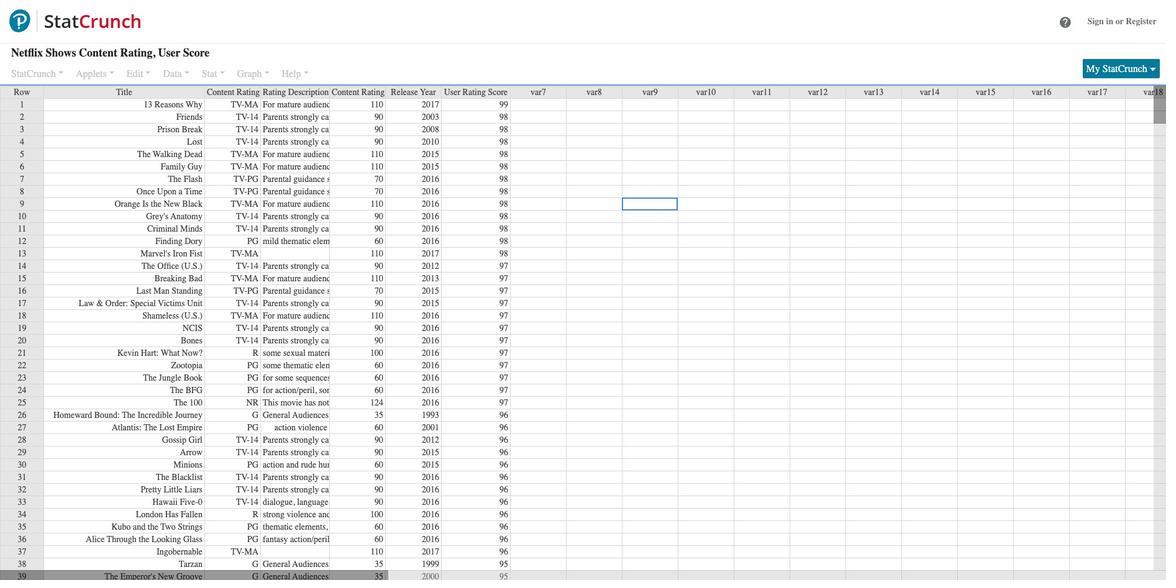 Task type: vqa. For each thing, say whether or not it's contained in the screenshot.


Task type: describe. For each thing, give the bounding box(es) containing it.
tv- for gossip girl
[[236, 435, 250, 446]]

the 100
[[174, 398, 203, 408]]

title
[[116, 87, 132, 98]]

my statcrunch ▾ main content
[[0, 44, 1167, 581]]

4 pg from the top
[[247, 286, 259, 297]]

kevin
[[117, 348, 139, 359]]

2016 for the flash
[[422, 174, 439, 185]]

kubo and the two strings
[[112, 522, 203, 533]]

the bfg
[[170, 385, 203, 396]]

the for the office (u.s.)
[[142, 261, 155, 272]]

2016 for the jungle book
[[422, 373, 439, 384]]

hart:
[[141, 348, 159, 359]]

unit
[[187, 298, 203, 309]]

finding dory
[[156, 236, 203, 247]]

tv- for family guy
[[231, 162, 245, 172]]

a
[[179, 186, 183, 197]]

9 pg from the top
[[247, 460, 259, 471]]

the office (u.s.)
[[142, 261, 203, 272]]

2001
[[422, 423, 439, 433]]

tv-14 for pretty little liars
[[236, 485, 259, 495]]

1 vertical spatial and
[[133, 522, 146, 533]]

1999
[[422, 559, 439, 570]]

incredible
[[138, 410, 173, 421]]

year
[[420, 87, 436, 98]]

var10
[[697, 87, 716, 98]]

97 for bfg
[[500, 385, 508, 396]]

98 for is
[[500, 199, 508, 209]]

7
[[20, 174, 24, 185]]

tv- for law & order: special victims unit
[[236, 298, 250, 309]]

ma for breaking bad
[[245, 274, 259, 284]]

9 97 from the top
[[500, 361, 508, 371]]

now?
[[182, 348, 203, 359]]

98 for anatomy
[[500, 211, 508, 222]]

110 for marvel's iron fist
[[371, 249, 384, 259]]

tv-14 for hawaii five-0
[[236, 497, 259, 508]]

flash
[[184, 174, 203, 185]]

release
[[391, 87, 418, 98]]

110 for breaking bad
[[371, 274, 384, 284]]

dory
[[185, 236, 203, 247]]

guy
[[188, 162, 203, 172]]

96 for has
[[500, 510, 508, 520]]

110 for 13 reasons why
[[371, 99, 384, 110]]

sign in or register link
[[1088, 0, 1157, 43]]

tv-ma for the walking dead
[[231, 149, 259, 160]]

tv- for ingobernable
[[231, 547, 245, 558]]

tv- for hawaii five-0
[[236, 497, 250, 508]]

reasons
[[155, 99, 184, 110]]

110 for family guy
[[371, 162, 384, 172]]

ma for 13 reasons why
[[245, 99, 259, 110]]

var13
[[864, 87, 884, 98]]

2 pg from the top
[[247, 186, 259, 197]]

2016 for london has fallen
[[422, 510, 439, 520]]

not
[[318, 398, 329, 408]]

alice
[[86, 535, 105, 545]]

hawaii
[[153, 497, 178, 508]]

humor
[[319, 460, 341, 471]]

grey's anatomy
[[146, 211, 203, 222]]

2017 for 99
[[422, 99, 439, 110]]

ma for orange is the new black
[[245, 199, 259, 209]]

14 for hawaii five-0
[[250, 497, 259, 508]]

5 2015 from the top
[[422, 448, 439, 458]]

tv- for lost
[[236, 137, 250, 147]]

nr this movie has not been rated. 124
[[247, 398, 384, 408]]

tv- for pretty little liars
[[236, 485, 250, 495]]

12 96 from the top
[[500, 547, 508, 558]]

14 for pretty little liars
[[250, 485, 259, 495]]

bound:
[[94, 410, 120, 421]]

60 for the jungle book
[[375, 373, 384, 384]]

2010
[[422, 137, 439, 147]]

elements
[[313, 236, 344, 247]]

var11
[[753, 87, 772, 98]]

1 rating from the left
[[237, 87, 260, 98]]

14 for prison break
[[250, 124, 259, 135]]

2 rating from the left
[[263, 87, 286, 98]]

2012 for 97
[[422, 261, 439, 272]]

2016 for hawaii five-0
[[422, 497, 439, 508]]

mild
[[263, 236, 279, 247]]

tarzan
[[179, 559, 203, 570]]

14 for ncis
[[250, 323, 259, 334]]

thematic
[[281, 236, 311, 247]]

little
[[164, 485, 183, 495]]

60 for the bfg
[[375, 385, 384, 396]]

37
[[18, 547, 26, 558]]

60 for alice through the looking glass
[[375, 535, 384, 545]]

97 for (u.s.)
[[500, 311, 508, 321]]

1 content from the left
[[207, 87, 235, 98]]

arrow
[[180, 448, 203, 458]]

movie
[[281, 398, 302, 408]]

homeward
[[53, 410, 92, 421]]

once upon a time
[[137, 186, 203, 197]]

tv-ma for ingobernable
[[231, 547, 259, 558]]

0 vertical spatial lost
[[187, 137, 203, 147]]

3
[[20, 124, 24, 135]]

man
[[154, 286, 170, 297]]

96 for the
[[500, 423, 508, 433]]

looking
[[152, 535, 181, 545]]

orange is the new black
[[115, 199, 203, 209]]

5 96 from the top
[[500, 460, 508, 471]]

prison break
[[157, 124, 203, 135]]

70 for standing
[[375, 286, 384, 297]]

upon
[[157, 186, 177, 197]]

2016 for orange is the new black
[[422, 199, 439, 209]]

25
[[18, 398, 26, 408]]

31
[[18, 472, 26, 483]]

6 97 from the top
[[500, 323, 508, 334]]

0 vertical spatial and
[[286, 460, 299, 471]]

110 for ingobernable
[[371, 547, 384, 558]]

tv-14 for grey's anatomy
[[236, 211, 259, 222]]

38
[[18, 559, 26, 570]]

my
[[1087, 63, 1101, 75]]

2016 for the 100
[[422, 398, 439, 408]]

1 vertical spatial action
[[263, 460, 284, 471]]

tv-ma for shameless (u.s.)
[[231, 311, 259, 321]]

8 pg from the top
[[247, 423, 259, 433]]

15
[[18, 274, 26, 284]]

6 pg from the top
[[247, 373, 259, 384]]

new
[[164, 199, 180, 209]]

90 for arrow
[[375, 448, 384, 458]]

90 for gossip girl
[[375, 435, 384, 446]]

90 for bones
[[375, 336, 384, 346]]

1 (u.s.) from the top
[[181, 261, 203, 272]]

nr
[[247, 398, 259, 408]]

breaking bad
[[155, 274, 203, 284]]

the walking dead
[[137, 149, 203, 160]]

14 for bones
[[250, 336, 259, 346]]

shameless (u.s.)
[[142, 311, 203, 321]]

96 for girl
[[500, 435, 508, 446]]

finding
[[156, 236, 183, 247]]

2015 for guy
[[422, 162, 439, 172]]

90 for ncis
[[375, 323, 384, 334]]

var15
[[976, 87, 996, 98]]

1 98 from the top
[[500, 112, 508, 122]]

3 98 from the top
[[500, 137, 508, 147]]

12
[[18, 236, 26, 247]]

4 rating from the left
[[463, 87, 486, 98]]

tv-14 for arrow
[[236, 448, 259, 458]]

ingobernable
[[157, 547, 203, 558]]

Empty cell, var9, row 9 text field
[[622, 198, 678, 211]]

gossip
[[162, 435, 186, 446]]

special
[[130, 298, 156, 309]]

ma for marvel's iron fist
[[245, 249, 259, 259]]

through
[[107, 535, 137, 545]]

var14
[[920, 87, 940, 98]]

tv- for arrow
[[236, 448, 250, 458]]

2016 for finding dory
[[422, 236, 439, 247]]

r for london has fallen
[[253, 510, 259, 520]]

fallen
[[181, 510, 203, 520]]

in
[[1107, 16, 1114, 26]]

numerical
[[387, 87, 424, 98]]

21
[[18, 348, 26, 359]]

0 horizontal spatial lost
[[159, 423, 175, 433]]

98 for walking
[[500, 149, 508, 160]]

3 rating from the left
[[362, 87, 385, 98]]

tv-14 for friends
[[236, 112, 259, 122]]

last
[[136, 286, 151, 297]]

2015 for &
[[422, 298, 439, 309]]

4 96 from the top
[[500, 448, 508, 458]]

2016 for kevin hart: what now?
[[422, 348, 439, 359]]

96 for and
[[500, 522, 508, 533]]

the for the flash
[[168, 174, 182, 185]]

this
[[263, 398, 278, 408]]

statcrunch
[[1103, 63, 1148, 75]]

29
[[18, 448, 26, 458]]

my statcrunch ▾ button
[[1083, 59, 1161, 78]]

17
[[18, 298, 26, 309]]

2016 for once upon a time
[[422, 186, 439, 197]]

the for the bfg
[[170, 385, 184, 396]]

98 for iron
[[500, 249, 508, 259]]

tv-14 for lost
[[236, 137, 259, 147]]

victims
[[158, 298, 185, 309]]

prison
[[157, 124, 180, 135]]

the up atlantis:
[[122, 410, 135, 421]]

tv-14 for law & order: special victims unit
[[236, 298, 259, 309]]

time
[[185, 186, 203, 197]]

98 for guy
[[500, 162, 508, 172]]

3 pg from the top
[[247, 236, 259, 247]]

98 for break
[[500, 124, 508, 135]]

tv-14 for the blacklist
[[236, 472, 259, 483]]



Task type: locate. For each thing, give the bounding box(es) containing it.
tv-pg right "flash"
[[234, 174, 259, 185]]

110 for the walking dead
[[371, 149, 384, 160]]

18 2016 from the top
[[422, 510, 439, 520]]

8 tv-14 from the top
[[236, 323, 259, 334]]

rated.
[[350, 398, 370, 408]]

the down family
[[168, 174, 182, 185]]

2016 for the blacklist
[[422, 472, 439, 483]]

2016 for ncis
[[422, 323, 439, 334]]

99
[[500, 99, 508, 110]]

5 110 from the top
[[371, 249, 384, 259]]

2 ma from the top
[[245, 149, 259, 160]]

the up pretty little liars
[[156, 472, 170, 483]]

the left walking
[[137, 149, 151, 160]]

2012
[[422, 261, 439, 272], [422, 435, 439, 446]]

1 horizontal spatial lost
[[187, 137, 203, 147]]

2 vertical spatial tv-pg
[[234, 286, 259, 297]]

20
[[18, 336, 26, 346]]

97 for bad
[[500, 274, 508, 284]]

the down kubo and the two strings
[[139, 535, 149, 545]]

14 for the office (u.s.)
[[250, 261, 259, 272]]

1 110 from the top
[[371, 99, 384, 110]]

and left some
[[332, 535, 345, 545]]

1 vertical spatial tv-pg
[[234, 186, 259, 197]]

1 vertical spatial the
[[148, 522, 158, 533]]

1 r from the top
[[253, 348, 259, 359]]

4 98 from the top
[[500, 149, 508, 160]]

1 vertical spatial 13
[[18, 249, 26, 259]]

15 2016 from the top
[[422, 472, 439, 483]]

110 for shameless (u.s.)
[[371, 311, 384, 321]]

0 vertical spatial (u.s.)
[[181, 261, 203, 272]]

14 for arrow
[[250, 448, 259, 458]]

8 97 from the top
[[500, 348, 508, 359]]

8 2016 from the top
[[422, 323, 439, 334]]

kubo
[[112, 522, 131, 533]]

tv- for ncis
[[236, 323, 250, 334]]

(u.s.)
[[181, 261, 203, 272], [181, 311, 203, 321]]

the right is
[[151, 199, 162, 209]]

london has fallen
[[136, 510, 203, 520]]

5 pg from the top
[[247, 361, 259, 371]]

27
[[18, 423, 26, 433]]

the
[[151, 199, 162, 209], [148, 522, 158, 533], [139, 535, 149, 545]]

100 down bfg
[[190, 398, 203, 408]]

12 2016 from the top
[[422, 373, 439, 384]]

90 for law & order: special victims unit
[[375, 298, 384, 309]]

why
[[186, 99, 203, 110]]

5 60 from the top
[[375, 423, 384, 433]]

4 60 from the top
[[375, 385, 384, 396]]

2 90 from the top
[[375, 124, 384, 135]]

1 vertical spatial r
[[253, 510, 259, 520]]

2016 for grey's anatomy
[[422, 211, 439, 222]]

liars
[[185, 485, 203, 495]]

96 for blacklist
[[500, 472, 508, 483]]

6 tv-ma from the top
[[231, 274, 259, 284]]

shameless
[[142, 311, 179, 321]]

2 vertical spatial 70
[[375, 286, 384, 297]]

tv-ma for marvel's iron fist
[[231, 249, 259, 259]]

10
[[18, 211, 26, 222]]

13 2016 from the top
[[422, 385, 439, 396]]

9 90 from the top
[[375, 336, 384, 346]]

10 tv-14 from the top
[[236, 435, 259, 446]]

90 for pretty little liars
[[375, 485, 384, 495]]

tv- for 13 reasons why
[[231, 99, 245, 110]]

2012 down 2001 on the bottom of the page
[[422, 435, 439, 446]]

8 98 from the top
[[500, 199, 508, 209]]

30
[[18, 460, 26, 471]]

row
[[14, 87, 30, 98]]

var7
[[531, 87, 546, 98]]

1 70 from the top
[[375, 174, 384, 185]]

13 90 from the top
[[375, 485, 384, 495]]

3 2017 from the top
[[422, 547, 439, 558]]

tv-pg right time
[[234, 186, 259, 197]]

the left jungle
[[143, 373, 157, 384]]

11 97 from the top
[[500, 385, 508, 396]]

90 for hawaii five-0
[[375, 497, 384, 508]]

pg mild thematic elements
[[247, 236, 344, 247]]

the down marvel's
[[142, 261, 155, 272]]

5 2016 from the top
[[422, 224, 439, 234]]

sign in or register
[[1088, 16, 1157, 26]]

1 horizontal spatial and
[[286, 460, 299, 471]]

2016 for bones
[[422, 336, 439, 346]]

0 vertical spatial 100
[[370, 348, 384, 359]]

1 tv-14 from the top
[[236, 112, 259, 122]]

last man standing
[[136, 286, 203, 297]]

3 70 from the top
[[375, 286, 384, 297]]

tv-pg right standing
[[234, 286, 259, 297]]

and up alice through the looking glass
[[133, 522, 146, 533]]

97 for jungle
[[500, 373, 508, 384]]

90 for grey's anatomy
[[375, 211, 384, 222]]

4 97 from the top
[[500, 298, 508, 309]]

2017 up the 1999
[[422, 547, 439, 558]]

is
[[142, 199, 149, 209]]

2015 for walking
[[422, 149, 439, 160]]

7 tv-14 from the top
[[236, 298, 259, 309]]

atlantis: the lost empire
[[112, 423, 203, 433]]

action left rude
[[263, 460, 284, 471]]

14 for criminal minds
[[250, 224, 259, 234]]

1 g from the top
[[252, 410, 259, 421]]

1 vertical spatial (u.s.)
[[181, 311, 203, 321]]

tv- for friends
[[236, 112, 250, 122]]

menu bar
[[0, 62, 373, 83]]

marvel's
[[141, 249, 171, 259]]

0 vertical spatial 2012
[[422, 261, 439, 272]]

marvel's iron fist
[[141, 249, 203, 259]]

96 for bound:
[[500, 410, 508, 421]]

90 for the office (u.s.)
[[375, 261, 384, 272]]

1 horizontal spatial 13
[[144, 99, 153, 110]]

1
[[20, 99, 24, 110]]

tv- for shameless (u.s.)
[[231, 311, 245, 321]]

1 tv-pg from the top
[[234, 174, 259, 185]]

0 vertical spatial g
[[252, 410, 259, 421]]

g
[[252, 410, 259, 421], [252, 559, 259, 570]]

tv- for the office (u.s.)
[[236, 261, 250, 272]]

tv- for last man standing
[[234, 286, 247, 297]]

60 for zootopia
[[375, 361, 384, 371]]

2016 for kubo and the two strings
[[422, 522, 439, 533]]

1 vertical spatial 35
[[18, 522, 26, 533]]

1 2017 from the top
[[422, 99, 439, 110]]

Data set title: click to edit text field
[[11, 44, 284, 61]]

hawaii five-0
[[153, 497, 203, 508]]

the
[[137, 149, 151, 160], [168, 174, 182, 185], [142, 261, 155, 272], [143, 373, 157, 384], [170, 385, 184, 396], [174, 398, 187, 408], [122, 410, 135, 421], [144, 423, 157, 433], [156, 472, 170, 483]]

96 for five-
[[500, 497, 508, 508]]

2 vertical spatial the
[[139, 535, 149, 545]]

3 90 from the top
[[375, 137, 384, 147]]

14 for law & order: special victims unit
[[250, 298, 259, 309]]

1 60 from the top
[[375, 236, 384, 247]]

pg
[[247, 174, 259, 185], [247, 186, 259, 197], [247, 236, 259, 247], [247, 286, 259, 297], [247, 361, 259, 371], [247, 373, 259, 384], [247, 385, 259, 396], [247, 423, 259, 433], [247, 460, 259, 471], [247, 522, 259, 533], [247, 535, 259, 545]]

lost up gossip
[[159, 423, 175, 433]]

var9
[[643, 87, 658, 98]]

(u.s.) up bad
[[181, 261, 203, 272]]

17 2016 from the top
[[422, 497, 439, 508]]

9 2016 from the top
[[422, 336, 439, 346]]

criminal
[[147, 224, 178, 234]]

2 2015 from the top
[[422, 162, 439, 172]]

2 vertical spatial 100
[[370, 510, 384, 520]]

3 2016 from the top
[[422, 199, 439, 209]]

2 content from the left
[[332, 87, 360, 98]]

0 vertical spatial tv-pg
[[234, 174, 259, 185]]

14 for grey's anatomy
[[250, 211, 259, 222]]

124
[[370, 398, 384, 408]]

35 down language
[[375, 559, 384, 570]]

ncis
[[183, 323, 203, 334]]

7 60 from the top
[[375, 522, 384, 533]]

2 tv-14 from the top
[[236, 124, 259, 135]]

1 vertical spatial 2017
[[422, 249, 439, 259]]

1 vertical spatial g
[[252, 559, 259, 570]]

7 97 from the top
[[500, 336, 508, 346]]

3 tv-14 from the top
[[236, 137, 259, 147]]

98 for dory
[[500, 236, 508, 247]]

2017 up 2013
[[422, 249, 439, 259]]

9 tv-14 from the top
[[236, 336, 259, 346]]

tv-pg for the flash
[[234, 174, 259, 185]]

35 up 36
[[18, 522, 26, 533]]

96 for little
[[500, 485, 508, 495]]

ma for family guy
[[245, 162, 259, 172]]

rude
[[301, 460, 317, 471]]

70
[[375, 174, 384, 185], [375, 186, 384, 197], [375, 286, 384, 297]]

3 2015 from the top
[[422, 286, 439, 297]]

2 110 from the top
[[371, 149, 384, 160]]

7 ma from the top
[[245, 311, 259, 321]]

0 vertical spatial the
[[151, 199, 162, 209]]

the down 'the jungle book'
[[170, 385, 184, 396]]

60 for minions
[[375, 460, 384, 471]]

8 90 from the top
[[375, 323, 384, 334]]

and
[[286, 460, 299, 471], [133, 522, 146, 533], [332, 535, 345, 545]]

pretty
[[141, 485, 162, 495]]

11 tv-14 from the top
[[236, 448, 259, 458]]

my statcrunch ▾
[[1087, 63, 1157, 75]]

minions
[[174, 460, 203, 471]]

the for looking
[[139, 535, 149, 545]]

6 110 from the top
[[371, 274, 384, 284]]

100
[[370, 348, 384, 359], [190, 398, 203, 408], [370, 510, 384, 520]]

once
[[137, 186, 155, 197]]

action
[[275, 423, 296, 433], [263, 460, 284, 471]]

97 for hart:
[[500, 348, 508, 359]]

3 96 from the top
[[500, 435, 508, 446]]

tv-14 for gossip girl
[[236, 435, 259, 446]]

2 97 from the top
[[500, 274, 508, 284]]

20 2016 from the top
[[422, 535, 439, 545]]

11 2016 from the top
[[422, 361, 439, 371]]

2 60 from the top
[[375, 361, 384, 371]]

0 vertical spatial 2017
[[422, 99, 439, 110]]

ma for shameless (u.s.)
[[245, 311, 259, 321]]

tv- for prison break
[[236, 124, 250, 135]]

5 98 from the top
[[500, 162, 508, 172]]

35 down '124'
[[375, 410, 384, 421]]

pg action and rude humor
[[247, 460, 341, 471]]

2016 for zootopia
[[422, 361, 439, 371]]

tv- for the blacklist
[[236, 472, 250, 483]]

60 for finding dory
[[375, 236, 384, 247]]

11
[[18, 224, 26, 234]]

ma for ingobernable
[[245, 547, 259, 558]]

homeward bound: the incredible journey
[[53, 410, 203, 421]]

(u.s.) up the ncis
[[181, 311, 203, 321]]

2 vertical spatial 35
[[375, 559, 384, 570]]

tv-
[[231, 99, 245, 110], [236, 112, 250, 122], [236, 124, 250, 135], [236, 137, 250, 147], [231, 149, 245, 160], [231, 162, 245, 172], [234, 174, 247, 185], [234, 186, 247, 197], [231, 199, 245, 209], [236, 211, 250, 222], [236, 224, 250, 234], [231, 249, 245, 259], [236, 261, 250, 272], [231, 274, 245, 284], [234, 286, 247, 297], [236, 298, 250, 309], [231, 311, 245, 321], [236, 323, 250, 334], [236, 336, 250, 346], [236, 435, 250, 446], [236, 448, 250, 458], [236, 472, 250, 483], [236, 485, 250, 495], [236, 497, 250, 508], [231, 547, 245, 558]]

2 2012 from the top
[[422, 435, 439, 446]]

8 tv-ma from the top
[[231, 547, 259, 558]]

violence
[[298, 423, 328, 433]]

1 vertical spatial 70
[[375, 186, 384, 197]]

100 up '124'
[[370, 348, 384, 359]]

13 reasons why
[[144, 99, 203, 110]]

0 horizontal spatial 13
[[18, 249, 26, 259]]

7 110 from the top
[[371, 311, 384, 321]]

0 horizontal spatial content
[[207, 87, 235, 98]]

lost
[[187, 137, 203, 147], [159, 423, 175, 433]]

6 2015 from the top
[[422, 460, 439, 471]]

sign in or register banner
[[0, 0, 1167, 44]]

break
[[182, 124, 203, 135]]

13 for 13
[[18, 249, 26, 259]]

1 pg from the top
[[247, 174, 259, 185]]

0 vertical spatial r
[[253, 348, 259, 359]]

0 horizontal spatial and
[[133, 522, 146, 533]]

0 vertical spatial 13
[[144, 99, 153, 110]]

90 for friends
[[375, 112, 384, 122]]

tv-14 for the office (u.s.)
[[236, 261, 259, 272]]

4 tv-ma from the top
[[231, 199, 259, 209]]

1 vertical spatial 2012
[[422, 435, 439, 446]]

9
[[20, 199, 24, 209]]

24
[[18, 385, 26, 396]]

family
[[161, 162, 185, 172]]

14 2016 from the top
[[422, 398, 439, 408]]

3 ma from the top
[[245, 162, 259, 172]]

2016 for alice through the looking glass
[[422, 535, 439, 545]]

2 70 from the top
[[375, 186, 384, 197]]

ma for the walking dead
[[245, 149, 259, 160]]

6 90 from the top
[[375, 261, 384, 272]]

2017 for 98
[[422, 249, 439, 259]]

1 2012 from the top
[[422, 261, 439, 272]]

90
[[375, 112, 384, 122], [375, 124, 384, 135], [375, 137, 384, 147], [375, 211, 384, 222], [375, 224, 384, 234], [375, 261, 384, 272], [375, 298, 384, 309], [375, 323, 384, 334], [375, 336, 384, 346], [375, 435, 384, 446], [375, 448, 384, 458], [375, 472, 384, 483], [375, 485, 384, 495], [375, 497, 384, 508]]

97
[[500, 261, 508, 272], [500, 274, 508, 284], [500, 286, 508, 297], [500, 298, 508, 309], [500, 311, 508, 321], [500, 323, 508, 334], [500, 336, 508, 346], [500, 348, 508, 359], [500, 361, 508, 371], [500, 373, 508, 384], [500, 385, 508, 396], [500, 398, 508, 408]]

2016 for shameless (u.s.)
[[422, 311, 439, 321]]

9 96 from the top
[[500, 510, 508, 520]]

7 pg from the top
[[247, 385, 259, 396]]

tv- for marvel's iron fist
[[231, 249, 245, 259]]

user rating score
[[444, 87, 508, 98]]

6 ma from the top
[[245, 274, 259, 284]]

2 (u.s.) from the top
[[181, 311, 203, 321]]

90 for lost
[[375, 137, 384, 147]]

70 for a
[[375, 186, 384, 197]]

family guy
[[161, 162, 203, 172]]

the down london at the bottom
[[148, 522, 158, 533]]

35
[[375, 410, 384, 421], [18, 522, 26, 533], [375, 559, 384, 570]]

6 98 from the top
[[500, 174, 508, 185]]

13 down 12 at the left
[[18, 249, 26, 259]]

or
[[1116, 16, 1124, 26]]

7 98 from the top
[[500, 186, 508, 197]]

4 2015 from the top
[[422, 298, 439, 309]]

4 90 from the top
[[375, 211, 384, 222]]

2 vertical spatial 2017
[[422, 547, 439, 558]]

the for new
[[151, 199, 162, 209]]

2016 for the bfg
[[422, 385, 439, 396]]

100 up language
[[370, 510, 384, 520]]

pg fantasy action/peril and some language
[[247, 535, 399, 545]]

1 horizontal spatial content
[[332, 87, 360, 98]]

110 for orange is the new black
[[371, 199, 384, 209]]

five-
[[180, 497, 198, 508]]

14 for gossip girl
[[250, 435, 259, 446]]

▾
[[1150, 63, 1157, 75]]

4 ma from the top
[[245, 199, 259, 209]]

gossip girl
[[162, 435, 203, 446]]

0 vertical spatial 35
[[375, 410, 384, 421]]

3 97 from the top
[[500, 286, 508, 297]]

6 tv-14 from the top
[[236, 261, 259, 272]]

tv-ma for orange is the new black
[[231, 199, 259, 209]]

10 pg from the top
[[247, 522, 259, 533]]

11 pg from the top
[[247, 535, 259, 545]]

13 tv-14 from the top
[[236, 485, 259, 495]]

8 96 from the top
[[500, 497, 508, 508]]

13 left reasons
[[144, 99, 153, 110]]

tv- for orange is the new black
[[231, 199, 245, 209]]

2 vertical spatial and
[[332, 535, 345, 545]]

pretty little liars
[[141, 485, 203, 495]]

110
[[371, 99, 384, 110], [371, 149, 384, 160], [371, 162, 384, 172], [371, 199, 384, 209], [371, 249, 384, 259], [371, 274, 384, 284], [371, 311, 384, 321], [371, 547, 384, 558]]

5 97 from the top
[[500, 311, 508, 321]]

2 horizontal spatial and
[[332, 535, 345, 545]]

statcrunch top level menu menu bar
[[0, 59, 1167, 83]]

2016 for criminal minds
[[422, 224, 439, 234]]

0 vertical spatial 70
[[375, 174, 384, 185]]

action down movie
[[275, 423, 296, 433]]

the down the bfg
[[174, 398, 187, 408]]

12 98 from the top
[[500, 249, 508, 259]]

13 for 13 reasons why
[[144, 99, 153, 110]]

3 110 from the top
[[371, 162, 384, 172]]

tv- for the walking dead
[[231, 149, 245, 160]]

the jungle book
[[143, 373, 203, 384]]

14 for friends
[[250, 112, 259, 122]]

10 2016 from the top
[[422, 348, 439, 359]]

1 vertical spatial lost
[[159, 423, 175, 433]]

var16
[[1032, 87, 1052, 98]]

2012 up 2013
[[422, 261, 439, 272]]

33
[[18, 497, 26, 508]]

6
[[20, 162, 24, 172]]

7 tv-ma from the top
[[231, 311, 259, 321]]

0 vertical spatial action
[[275, 423, 296, 433]]

5
[[20, 149, 24, 160]]

and left rude
[[286, 460, 299, 471]]

32
[[18, 485, 26, 495]]

60 for atlantis: the lost empire
[[375, 423, 384, 433]]

2 r from the top
[[253, 510, 259, 520]]

14 tv-14 from the top
[[236, 497, 259, 508]]

1 96 from the top
[[500, 410, 508, 421]]

16
[[18, 286, 26, 297]]

menu bar inside statcrunch top level menu menu bar
[[0, 62, 373, 83]]

tv-ma
[[231, 99, 259, 110], [231, 149, 259, 160], [231, 162, 259, 172], [231, 199, 259, 209], [231, 249, 259, 259], [231, 274, 259, 284], [231, 311, 259, 321], [231, 547, 259, 558]]

g for homeward bound: the incredible journey
[[252, 410, 259, 421]]

action/peril
[[290, 535, 330, 545]]

0
[[198, 497, 203, 508]]

14 for the blacklist
[[250, 472, 259, 483]]

some
[[347, 535, 365, 545]]

18
[[18, 311, 26, 321]]

r
[[253, 348, 259, 359], [253, 510, 259, 520]]

the for the jungle book
[[143, 373, 157, 384]]

11 96 from the top
[[500, 535, 508, 545]]

1993
[[422, 410, 439, 421]]

2017 up 2003
[[422, 99, 439, 110]]

8 110 from the top
[[371, 547, 384, 558]]

1 vertical spatial 100
[[190, 398, 203, 408]]

tv- for bones
[[236, 336, 250, 346]]

16 2016 from the top
[[422, 485, 439, 495]]

the down incredible
[[144, 423, 157, 433]]

2012 for 96
[[422, 435, 439, 446]]

content rating rating description content rating numerical
[[207, 87, 424, 98]]

tv-14 for criminal minds
[[236, 224, 259, 234]]

1 2016 from the top
[[422, 174, 439, 185]]

fist
[[190, 249, 203, 259]]

bad
[[189, 274, 203, 284]]

content
[[207, 87, 235, 98], [332, 87, 360, 98]]

ma
[[245, 99, 259, 110], [245, 149, 259, 160], [245, 162, 259, 172], [245, 199, 259, 209], [245, 249, 259, 259], [245, 274, 259, 284], [245, 311, 259, 321], [245, 547, 259, 558]]

tv-ma for family guy
[[231, 162, 259, 172]]

98 for flash
[[500, 174, 508, 185]]

lost up dead at the top of page
[[187, 137, 203, 147]]



